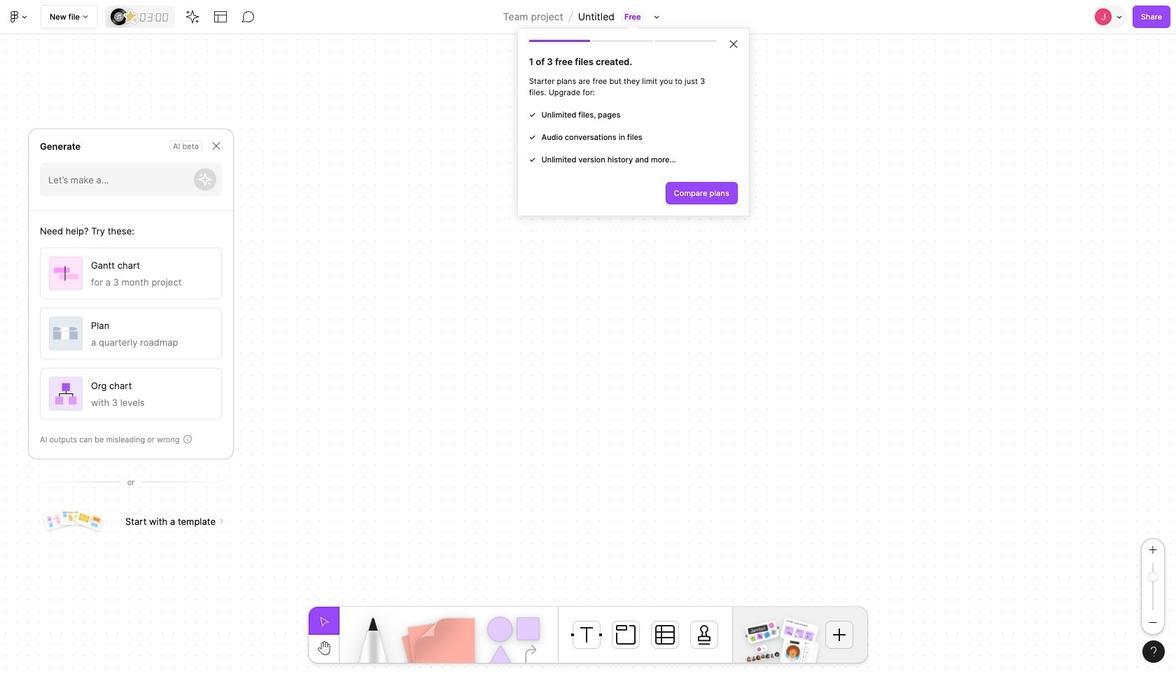 Task type: describe. For each thing, give the bounding box(es) containing it.
team cooldown image
[[780, 618, 819, 647]]

main toolbar region
[[0, 0, 1177, 216]]

info 16 image
[[182, 434, 193, 445]]

File name text field
[[578, 8, 616, 26]]

view comments image
[[242, 10, 256, 24]]



Task type: locate. For each thing, give the bounding box(es) containing it.
help image
[[1151, 647, 1157, 657]]

thumbnail of a template image
[[72, 507, 107, 535], [57, 508, 89, 529], [40, 508, 74, 534]]

multiplayer tools image
[[1115, 0, 1126, 34]]



Task type: vqa. For each thing, say whether or not it's contained in the screenshot.
community 16 icon
no



